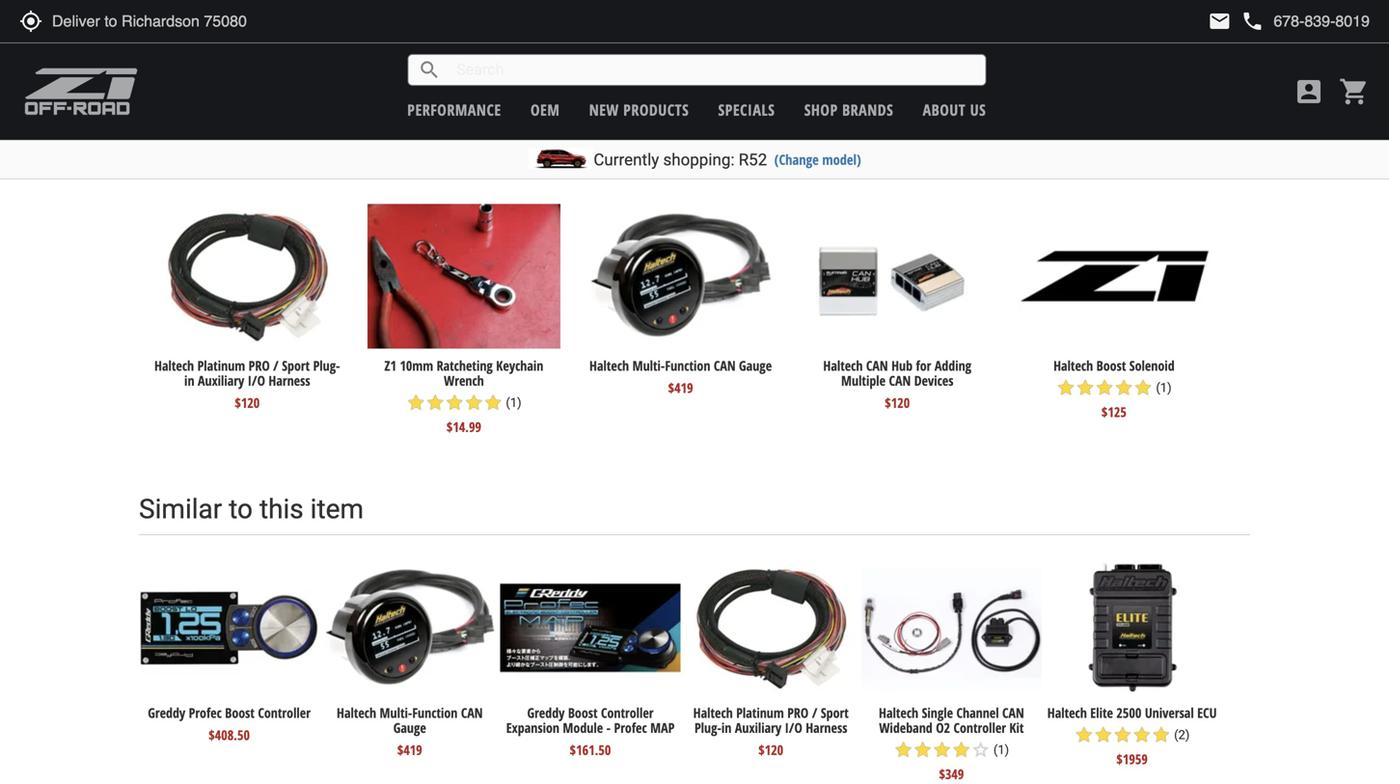 Task type: locate. For each thing, give the bounding box(es) containing it.
shop
[[804, 99, 838, 120]]

greddy profec boost controller $408.50
[[148, 704, 311, 744]]

$120 inside haltech can hub for adding multiple can devices $120
[[885, 394, 910, 412]]

harness for haltech platinum pro / sport plug-in auxiliary i/o harness
[[806, 719, 847, 737]]

boost inside greddy profec boost controller $408.50
[[225, 704, 255, 722]]

0 vertical spatial i/o
[[248, 372, 265, 390]]

2 vertical spatial (1)
[[994, 743, 1009, 757]]

$419
[[668, 379, 693, 397], [397, 741, 422, 759]]

greddy
[[148, 704, 185, 722], [527, 704, 565, 722]]

1 horizontal spatial plug-
[[695, 719, 722, 737]]

$120 inside haltech platinum pro / sport plug- in auxiliary i/o harness $120
[[235, 394, 260, 412]]

boost left solenoid on the right of the page
[[1097, 357, 1126, 375]]

plug- inside the haltech platinum pro / sport plug-in auxiliary i/o harness $120
[[695, 719, 722, 737]]

profec
[[189, 704, 222, 722], [614, 719, 647, 737]]

i/o inside the haltech platinum pro / sport plug-in auxiliary i/o harness $120
[[785, 719, 802, 737]]

boost inside haltech boost solenoid star star star star star (1) $125
[[1097, 357, 1126, 375]]

/ for haltech platinum pro / sport plug-in auxiliary i/o harness
[[812, 704, 817, 722]]

in
[[184, 372, 194, 390], [722, 719, 732, 737]]

1 horizontal spatial i/o
[[785, 719, 802, 737]]

haltech boost solenoid star star star star star (1) $125
[[1054, 357, 1175, 421]]

boost left "-"
[[568, 704, 598, 722]]

search
[[418, 58, 441, 82]]

0 horizontal spatial boost
[[225, 704, 255, 722]]

2 horizontal spatial boost
[[1097, 357, 1126, 375]]

/
[[273, 357, 279, 375], [812, 704, 817, 722]]

0 horizontal spatial /
[[273, 357, 279, 375]]

plug- for haltech platinum pro / sport plug- in auxiliary i/o harness
[[313, 357, 340, 375]]

1 horizontal spatial profec
[[614, 719, 647, 737]]

2500
[[1117, 704, 1142, 722]]

0 vertical spatial (1)
[[1156, 381, 1172, 395]]

platinum inside haltech platinum pro / sport plug- in auxiliary i/o harness $120
[[197, 357, 245, 375]]

0 vertical spatial harness
[[269, 372, 310, 390]]

1 vertical spatial platinum
[[736, 704, 784, 722]]

z1
[[384, 357, 396, 375]]

harness inside haltech platinum pro / sport plug- in auxiliary i/o harness $120
[[269, 372, 310, 390]]

number:
[[549, 46, 598, 61]]

0 vertical spatial sport
[[282, 357, 310, 375]]

0 horizontal spatial pro
[[249, 357, 270, 375]]

profec up $408.50
[[189, 704, 222, 722]]

mail phone
[[1208, 10, 1264, 33]]

sport left z1
[[282, 357, 310, 375]]

1 horizontal spatial greddy
[[527, 704, 565, 722]]

$120 inside the haltech platinum pro / sport plug-in auxiliary i/o harness $120
[[758, 741, 783, 759]]

0 horizontal spatial $419
[[397, 741, 422, 759]]

plug- for haltech platinum pro / sport plug-in auxiliary i/o harness
[[695, 719, 722, 737]]

0 horizontal spatial this
[[259, 494, 304, 525]]

solenoid
[[1129, 357, 1175, 375]]

item
[[476, 137, 530, 169], [310, 494, 364, 525]]

0 horizontal spatial haltech multi-function can gauge $419
[[337, 704, 483, 759]]

1 greddy from the left
[[148, 704, 185, 722]]

1 horizontal spatial this
[[425, 137, 469, 169]]

2 greddy from the left
[[527, 704, 565, 722]]

1 horizontal spatial gauge
[[739, 357, 772, 375]]

0 vertical spatial /
[[273, 357, 279, 375]]

mail link
[[1208, 10, 1231, 33]]

1 vertical spatial gauge
[[393, 719, 426, 737]]

1 vertical spatial /
[[812, 704, 817, 722]]

oem
[[531, 99, 560, 120]]

about
[[923, 99, 966, 120]]

0 horizontal spatial plug-
[[313, 357, 340, 375]]

/ inside haltech platinum pro / sport plug- in auxiliary i/o harness $120
[[273, 357, 279, 375]]

account_box
[[1294, 76, 1325, 107]]

0 horizontal spatial harness
[[269, 372, 310, 390]]

plug- inside haltech platinum pro / sport plug- in auxiliary i/o harness $120
[[313, 357, 340, 375]]

similar to this item
[[139, 494, 364, 525]]

sport inside haltech platinum pro / sport plug- in auxiliary i/o harness $120
[[282, 357, 310, 375]]

controller
[[258, 704, 311, 722], [601, 704, 654, 722], [954, 719, 1006, 737]]

sport inside the haltech platinum pro / sport plug-in auxiliary i/o harness $120
[[821, 704, 849, 722]]

pro inside the haltech platinum pro / sport plug-in auxiliary i/o harness $120
[[787, 704, 809, 722]]

haltech platinum pro / sport plug- in auxiliary i/o harness $120
[[154, 357, 340, 412]]

profec right "-"
[[614, 719, 647, 737]]

harness
[[269, 372, 310, 390], [806, 719, 847, 737]]

159986
[[621, 46, 663, 61]]

greddy inside greddy profec boost controller $408.50
[[148, 704, 185, 722]]

1 horizontal spatial $120
[[758, 741, 783, 759]]

1 horizontal spatial $419
[[668, 379, 693, 397]]

star
[[1056, 378, 1076, 398], [1076, 378, 1095, 398], [1095, 378, 1114, 398], [1114, 378, 1134, 398], [1134, 378, 1153, 398], [406, 393, 426, 412], [426, 393, 445, 412], [445, 393, 464, 412], [464, 393, 484, 412], [484, 393, 503, 412], [1075, 725, 1094, 745], [1094, 725, 1113, 745], [1113, 725, 1132, 745], [1132, 725, 1152, 745], [1152, 725, 1171, 745], [894, 740, 913, 760], [913, 740, 933, 760], [933, 740, 952, 760], [952, 740, 971, 760]]

item left also at top
[[476, 137, 530, 169]]

2 horizontal spatial controller
[[954, 719, 1006, 737]]

phone link
[[1241, 10, 1370, 33]]

item right to
[[310, 494, 364, 525]]

plug- right map
[[695, 719, 722, 737]]

boost up $408.50
[[225, 704, 255, 722]]

1 vertical spatial $419
[[397, 741, 422, 759]]

2 horizontal spatial (1)
[[1156, 381, 1172, 395]]

haltech platinum pro / sport plug-in auxiliary i/o harness $120
[[693, 704, 849, 759]]

$161.50
[[570, 741, 611, 759]]

who
[[277, 137, 328, 169]]

haltech inside haltech single channel can wideband o2 controller kit star star star star star_border (1) $349
[[879, 704, 919, 722]]

0 vertical spatial haltech multi-function can gauge $419
[[589, 357, 772, 397]]

1 vertical spatial multi-
[[380, 704, 412, 722]]

this right to
[[259, 494, 304, 525]]

function
[[665, 357, 710, 375], [412, 704, 458, 722]]

keychain
[[496, 357, 544, 375]]

this down performance
[[425, 137, 469, 169]]

0 horizontal spatial platinum
[[197, 357, 245, 375]]

0 vertical spatial platinum
[[197, 357, 245, 375]]

this
[[425, 137, 469, 169], [259, 494, 304, 525]]

0 horizontal spatial controller
[[258, 704, 311, 722]]

0 horizontal spatial sport
[[282, 357, 310, 375]]

0 horizontal spatial $120
[[235, 394, 260, 412]]

(1) right star_border
[[994, 743, 1009, 757]]

1 horizontal spatial item
[[476, 137, 530, 169]]

1 vertical spatial auxiliary
[[735, 719, 782, 737]]

1 vertical spatial i/o
[[785, 719, 802, 737]]

0 horizontal spatial function
[[412, 704, 458, 722]]

ratcheting
[[437, 357, 493, 375]]

1 horizontal spatial harness
[[806, 719, 847, 737]]

0 vertical spatial plug-
[[313, 357, 340, 375]]

0 horizontal spatial auxiliary
[[198, 372, 244, 390]]

1 horizontal spatial sport
[[821, 704, 849, 722]]

sport for haltech platinum pro / sport plug- in auxiliary i/o harness
[[282, 357, 310, 375]]

0 horizontal spatial i/o
[[248, 372, 265, 390]]

1 horizontal spatial pro
[[787, 704, 809, 722]]

greddy inside greddy boost controller expansion module - profec map $161.50
[[527, 704, 565, 722]]

bought
[[334, 137, 419, 169]]

module
[[563, 719, 603, 737]]

1 horizontal spatial auxiliary
[[735, 719, 782, 737]]

(1) down keychain
[[506, 396, 522, 410]]

0 horizontal spatial (1)
[[506, 396, 522, 410]]

0 vertical spatial gauge
[[739, 357, 772, 375]]

platinum
[[197, 357, 245, 375], [736, 704, 784, 722]]

customers
[[139, 137, 270, 169]]

i/o
[[248, 372, 265, 390], [785, 719, 802, 737]]

(1) inside z1 10mm ratcheting keychain wrench star star star star star (1) $14.99
[[506, 396, 522, 410]]

1 vertical spatial in
[[722, 719, 732, 737]]

z1 10mm ratcheting keychain wrench star star star star star (1) $14.99
[[384, 357, 544, 436]]

oem link
[[531, 99, 560, 120]]

i/o for haltech platinum pro / sport plug-in auxiliary i/o harness
[[785, 719, 802, 737]]

/ inside the haltech platinum pro / sport plug-in auxiliary i/o harness $120
[[812, 704, 817, 722]]

0 vertical spatial multi-
[[632, 357, 665, 375]]

(1)
[[1156, 381, 1172, 395], [506, 396, 522, 410], [994, 743, 1009, 757]]

devices
[[914, 372, 954, 390]]

0 horizontal spatial in
[[184, 372, 194, 390]]

kit
[[1009, 719, 1024, 737]]

haltech
[[154, 357, 194, 375], [589, 357, 629, 375], [823, 357, 863, 375], [1054, 357, 1093, 375], [337, 704, 376, 722], [693, 704, 733, 722], [879, 704, 919, 722], [1047, 704, 1087, 722]]

auxiliary inside the haltech platinum pro / sport plug-in auxiliary i/o harness $120
[[735, 719, 782, 737]]

1 horizontal spatial (1)
[[994, 743, 1009, 757]]

gauge
[[739, 357, 772, 375], [393, 719, 426, 737]]

harness inside the haltech platinum pro / sport plug-in auxiliary i/o harness $120
[[806, 719, 847, 737]]

sport left wideband
[[821, 704, 849, 722]]

1 horizontal spatial multi-
[[632, 357, 665, 375]]

0 horizontal spatial greddy
[[148, 704, 185, 722]]

1 horizontal spatial boost
[[568, 704, 598, 722]]

0 vertical spatial auxiliary
[[198, 372, 244, 390]]

1 horizontal spatial /
[[812, 704, 817, 722]]

controller inside greddy profec boost controller $408.50
[[258, 704, 311, 722]]

0 horizontal spatial gauge
[[393, 719, 426, 737]]

0 horizontal spatial multi-
[[380, 704, 412, 722]]

greddy for boost
[[527, 704, 565, 722]]

auxiliary for haltech platinum pro / sport plug- in auxiliary i/o harness
[[198, 372, 244, 390]]

specials
[[718, 99, 775, 120]]

1 vertical spatial sport
[[821, 704, 849, 722]]

boost
[[1097, 357, 1126, 375], [225, 704, 255, 722], [568, 704, 598, 722]]

plug- left z1
[[313, 357, 340, 375]]

0 horizontal spatial profec
[[189, 704, 222, 722]]

in inside the haltech platinum pro / sport plug-in auxiliary i/o harness $120
[[722, 719, 732, 737]]

in inside haltech platinum pro / sport plug- in auxiliary i/o harness $120
[[184, 372, 194, 390]]

1 horizontal spatial controller
[[601, 704, 654, 722]]

2 horizontal spatial $120
[[885, 394, 910, 412]]

greddy for profec
[[148, 704, 185, 722]]

pro
[[249, 357, 270, 375], [787, 704, 809, 722]]

$120
[[235, 394, 260, 412], [885, 394, 910, 412], [758, 741, 783, 759]]

platinum inside the haltech platinum pro / sport plug-in auxiliary i/o harness $120
[[736, 704, 784, 722]]

haltech inside haltech can hub for adding multiple can devices $120
[[823, 357, 863, 375]]

boost inside greddy boost controller expansion module - profec map $161.50
[[568, 704, 598, 722]]

1 vertical spatial pro
[[787, 704, 809, 722]]

auxiliary for haltech platinum pro / sport plug-in auxiliary i/o harness
[[735, 719, 782, 737]]

0 vertical spatial pro
[[249, 357, 270, 375]]

boost for expansion
[[568, 704, 598, 722]]

1 vertical spatial plug-
[[695, 719, 722, 737]]

i/o inside haltech platinum pro / sport plug- in auxiliary i/o harness $120
[[248, 372, 265, 390]]

1 horizontal spatial platinum
[[736, 704, 784, 722]]

plug-
[[313, 357, 340, 375], [695, 719, 722, 737]]

multi-
[[632, 357, 665, 375], [380, 704, 412, 722]]

haltech inside haltech elite 2500 universal ecu star star star star star (2) $1959
[[1047, 704, 1087, 722]]

map
[[650, 719, 675, 737]]

auxiliary inside haltech platinum pro / sport plug- in auxiliary i/o harness $120
[[198, 372, 244, 390]]

0 vertical spatial in
[[184, 372, 194, 390]]

10mm
[[400, 357, 433, 375]]

shopping_cart link
[[1334, 76, 1370, 107]]

sport
[[282, 357, 310, 375], [821, 704, 849, 722]]

(1) down solenoid on the right of the page
[[1156, 381, 1172, 395]]

haltech inside haltech platinum pro / sport plug- in auxiliary i/o harness $120
[[154, 357, 194, 375]]

1 horizontal spatial in
[[722, 719, 732, 737]]

profec inside greddy profec boost controller $408.50
[[189, 704, 222, 722]]

1 horizontal spatial function
[[665, 357, 710, 375]]

account_box link
[[1289, 76, 1329, 107]]

1 vertical spatial harness
[[806, 719, 847, 737]]

0 horizontal spatial item
[[310, 494, 364, 525]]

pro inside haltech platinum pro / sport plug- in auxiliary i/o harness $120
[[249, 357, 270, 375]]

haltech can hub for adding multiple can devices $120
[[823, 357, 972, 412]]

haltech inside haltech boost solenoid star star star star star (1) $125
[[1054, 357, 1093, 375]]

profec inside greddy boost controller expansion module - profec map $161.50
[[614, 719, 647, 737]]

haltech single channel can wideband o2 controller kit star star star star star_border (1) $349
[[879, 704, 1024, 783]]

1 vertical spatial (1)
[[506, 396, 522, 410]]

similar
[[139, 494, 222, 525]]



Task type: vqa. For each thing, say whether or not it's contained in the screenshot.


Task type: describe. For each thing, give the bounding box(es) containing it.
about us link
[[923, 99, 986, 120]]

multiple
[[841, 372, 886, 390]]

my_location
[[19, 10, 42, 33]]

/ for haltech platinum pro / sport plug- in auxiliary i/o harness
[[273, 357, 279, 375]]

platinum for haltech platinum pro / sport plug-in auxiliary i/o harness $120
[[736, 704, 784, 722]]

us
[[970, 99, 986, 120]]

(change
[[774, 150, 819, 169]]

shop brands link
[[804, 99, 894, 120]]

mail
[[1208, 10, 1231, 33]]

currently
[[594, 150, 659, 169]]

expansion
[[506, 719, 560, 737]]

$120 for haltech platinum pro / sport plug-in auxiliary i/o harness $120
[[758, 741, 783, 759]]

new
[[589, 99, 619, 120]]

star_border
[[971, 740, 990, 760]]

-
[[606, 719, 611, 737]]

platinum for haltech platinum pro / sport plug- in auxiliary i/o harness $120
[[197, 357, 245, 375]]

0 vertical spatial function
[[665, 357, 710, 375]]

shopping:
[[663, 150, 735, 169]]

customers who bought this item also purchased ...
[[139, 137, 748, 169]]

controller inside greddy boost controller expansion module - profec map $161.50
[[601, 704, 654, 722]]

purchased
[[593, 137, 720, 169]]

sport for haltech platinum pro / sport plug-in auxiliary i/o harness
[[821, 704, 849, 722]]

to
[[229, 494, 253, 525]]

1 vertical spatial item
[[310, 494, 364, 525]]

1 vertical spatial this
[[259, 494, 304, 525]]

ht-
[[601, 46, 621, 61]]

$120 for haltech platinum pro / sport plug- in auxiliary i/o harness $120
[[235, 394, 260, 412]]

about us
[[923, 99, 986, 120]]

harness for haltech platinum pro / sport plug- in auxiliary i/o harness
[[269, 372, 310, 390]]

z1 motorsports logo image
[[24, 68, 139, 116]]

(change model) link
[[774, 150, 861, 169]]

for
[[916, 357, 931, 375]]

currently shopping: r52 (change model)
[[594, 150, 861, 169]]

in for haltech platinum pro / sport plug-in auxiliary i/o harness
[[722, 719, 732, 737]]

greddy boost controller expansion module - profec map $161.50
[[506, 704, 675, 759]]

wrench
[[444, 372, 484, 390]]

boost for star
[[1097, 357, 1126, 375]]

$125
[[1102, 403, 1127, 421]]

also
[[536, 137, 587, 169]]

elite
[[1090, 704, 1113, 722]]

controller inside haltech single channel can wideband o2 controller kit star star star star star_border (1) $349
[[954, 719, 1006, 737]]

haltech elite 2500 universal ecu star star star star star (2) $1959
[[1047, 704, 1217, 768]]

adding
[[935, 357, 972, 375]]

shop brands
[[804, 99, 894, 120]]

pro for haltech platinum pro / sport plug- in auxiliary i/o harness $120
[[249, 357, 270, 375]]

in for haltech platinum pro / sport plug- in auxiliary i/o harness
[[184, 372, 194, 390]]

hub
[[891, 357, 913, 375]]

i/o for haltech platinum pro / sport plug- in auxiliary i/o harness
[[248, 372, 265, 390]]

can inside haltech single channel can wideband o2 controller kit star star star star star_border (1) $349
[[1002, 704, 1024, 722]]

new products
[[589, 99, 689, 120]]

shopping_cart
[[1339, 76, 1370, 107]]

pro for haltech platinum pro / sport plug-in auxiliary i/o harness $120
[[787, 704, 809, 722]]

(2)
[[1174, 728, 1190, 742]]

ecu
[[1197, 704, 1217, 722]]

single
[[922, 704, 953, 722]]

performance
[[407, 99, 501, 120]]

o2
[[936, 719, 950, 737]]

1 vertical spatial haltech multi-function can gauge $419
[[337, 704, 483, 759]]

brands
[[842, 99, 894, 120]]

products
[[623, 99, 689, 120]]

0 vertical spatial $419
[[668, 379, 693, 397]]

part
[[523, 46, 546, 61]]

part number: ht-159986
[[523, 46, 663, 61]]

Search search field
[[441, 55, 985, 85]]

...
[[726, 137, 748, 169]]

r52
[[739, 150, 767, 169]]

phone
[[1241, 10, 1264, 33]]

$349
[[939, 765, 964, 783]]

(1) inside haltech boost solenoid star star star star star (1) $125
[[1156, 381, 1172, 395]]

model)
[[822, 150, 861, 169]]

1 vertical spatial function
[[412, 704, 458, 722]]

channel
[[956, 704, 999, 722]]

$14.99
[[447, 418, 481, 436]]

haltech inside the haltech platinum pro / sport plug-in auxiliary i/o harness $120
[[693, 704, 733, 722]]

0 vertical spatial this
[[425, 137, 469, 169]]

wideband
[[879, 719, 933, 737]]

0 vertical spatial item
[[476, 137, 530, 169]]

universal
[[1145, 704, 1194, 722]]

$408.50
[[209, 726, 250, 744]]

(1) inside haltech single channel can wideband o2 controller kit star star star star star_border (1) $349
[[994, 743, 1009, 757]]

$1959
[[1117, 750, 1148, 768]]

1 horizontal spatial haltech multi-function can gauge $419
[[589, 357, 772, 397]]

performance link
[[407, 99, 501, 120]]

specials link
[[718, 99, 775, 120]]

new products link
[[589, 99, 689, 120]]



